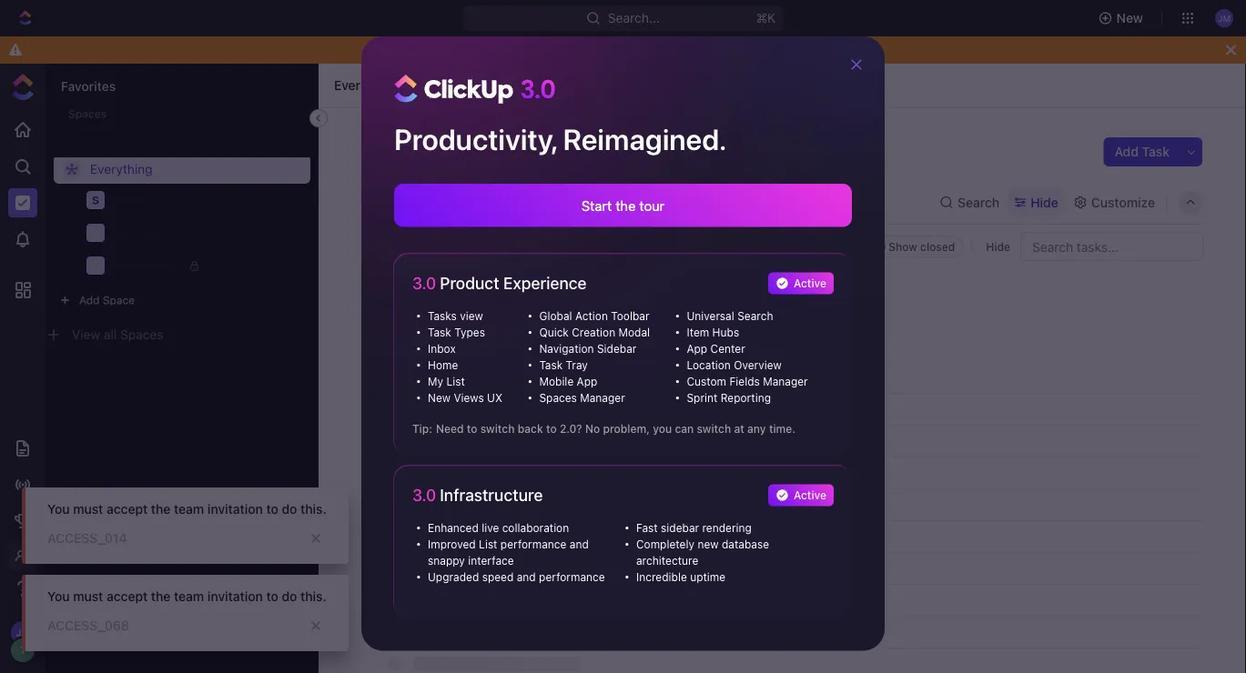 Task type: locate. For each thing, give the bounding box(es) containing it.
switch down ux
[[480, 423, 515, 436]]

switch
[[480, 423, 515, 436], [697, 423, 731, 436]]

board link
[[438, 190, 477, 215]]

3.0 up tasks
[[412, 274, 436, 293]]

team for access_014
[[174, 502, 204, 517]]

2 this. from the top
[[300, 589, 327, 604]]

active down assignees button
[[794, 277, 826, 290]]

1 you must accept the team invitation to do this. from the top
[[47, 502, 327, 517]]

app down "item"
[[687, 343, 707, 355]]

you
[[450, 42, 472, 57], [653, 423, 672, 436]]

space for add space
[[103, 294, 135, 307]]

1 horizontal spatial task
[[539, 359, 563, 372]]

snappy
[[428, 555, 465, 567]]

1 invitation from the top
[[207, 502, 263, 517]]

universal
[[687, 310, 734, 323]]

1 team from the top
[[174, 502, 204, 517]]

0 horizontal spatial hide
[[763, 42, 790, 57]]

1 vertical spatial do
[[282, 589, 297, 604]]

1 vertical spatial new
[[428, 392, 451, 405]]

2 invitation from the top
[[207, 589, 263, 604]]

0 horizontal spatial new
[[428, 392, 451, 405]]

add
[[1114, 144, 1139, 159], [79, 294, 100, 307]]

0 vertical spatial add
[[1114, 144, 1139, 159]]

space up team
[[113, 193, 148, 207]]

0 vertical spatial you
[[47, 502, 70, 517]]

0 vertical spatial and
[[570, 538, 589, 551]]

add up view
[[79, 294, 100, 307]]

search
[[958, 195, 1000, 210], [737, 310, 773, 323]]

performance down collaboration at left bottom
[[500, 538, 567, 551]]

space right team
[[146, 226, 181, 240]]

enable
[[713, 42, 753, 57]]

2 vertical spatial hide
[[986, 240, 1010, 253]]

1 must from the top
[[73, 502, 103, 517]]

active
[[794, 277, 826, 290], [794, 489, 826, 502]]

the for access_068
[[151, 589, 171, 604]]

the
[[616, 198, 636, 213], [151, 502, 171, 517], [151, 589, 171, 604]]

tray
[[566, 359, 588, 372]]

0 vertical spatial the
[[616, 198, 636, 213]]

to
[[508, 42, 520, 57], [467, 423, 477, 436], [546, 423, 557, 436], [266, 502, 278, 517], [266, 589, 278, 604]]

2 do from the top
[[282, 589, 297, 604]]

0 vertical spatial you must accept the team invitation to do this.
[[47, 502, 327, 517]]

accept up the access_014
[[107, 502, 148, 517]]

must up the access_014
[[73, 502, 103, 517]]

search up hide button
[[958, 195, 1000, 210]]

0 vertical spatial list
[[386, 195, 408, 210]]

switch left 'at'
[[697, 423, 731, 436]]

3.0
[[412, 274, 436, 293], [412, 486, 436, 505]]

1 vertical spatial this.
[[300, 589, 327, 604]]

1 vertical spatial hide
[[1030, 195, 1058, 210]]

you left can
[[653, 423, 672, 436]]

tip:
[[412, 423, 432, 436]]

1 you from the top
[[47, 502, 70, 517]]

reimagined.
[[563, 122, 726, 157]]

0 horizontal spatial task
[[428, 326, 451, 339]]

2 vertical spatial space
[[103, 294, 135, 307]]

must up access_068
[[73, 589, 103, 604]]

0 vertical spatial hide
[[763, 42, 790, 57]]

live
[[482, 522, 499, 535]]

search...
[[608, 10, 660, 25]]

performance
[[500, 538, 567, 551], [539, 571, 605, 584]]

1 active from the top
[[794, 277, 826, 290]]

completely new database architecture upgraded speed and performance
[[428, 538, 769, 584]]

search up "hubs"
[[737, 310, 773, 323]]

1 accept from the top
[[107, 502, 148, 517]]

add inside button
[[1114, 144, 1139, 159]]

fast
[[636, 522, 658, 535]]

you
[[47, 502, 70, 517], [47, 589, 70, 604]]

2 team from the top
[[174, 589, 204, 604]]

0 vertical spatial space
[[113, 193, 148, 207]]

you up the access_014
[[47, 502, 70, 517]]

0 vertical spatial search
[[958, 195, 1000, 210]]

0 horizontal spatial switch
[[480, 423, 515, 436]]

2 must from the top
[[73, 589, 103, 604]]

1 horizontal spatial switch
[[697, 423, 731, 436]]

performance down fast sidebar rendering improved list performance and snappy interface
[[539, 571, 605, 584]]

list right my at the bottom of the page
[[446, 375, 465, 388]]

new
[[1116, 10, 1143, 25], [428, 392, 451, 405]]

2 you from the top
[[47, 589, 70, 604]]

0 vertical spatial do
[[282, 502, 297, 517]]

task tray
[[539, 359, 588, 372]]

tour
[[639, 198, 665, 213]]

0 vertical spatial accept
[[107, 502, 148, 517]]

add task button
[[1104, 137, 1180, 167]]

1 vertical spatial the
[[151, 502, 171, 517]]

0 vertical spatial performance
[[500, 538, 567, 551]]

task up the mobile
[[539, 359, 563, 372]]

item hubs inbox
[[428, 326, 739, 355]]

1 vertical spatial space
[[146, 226, 181, 240]]

1 vertical spatial must
[[73, 589, 103, 604]]

you right do
[[450, 42, 472, 57]]

1 horizontal spatial app
[[687, 343, 707, 355]]

0 horizontal spatial and
[[517, 571, 536, 584]]

universal search task types
[[428, 310, 773, 339]]

sprint
[[687, 392, 717, 405]]

0 vertical spatial this.
[[300, 502, 327, 517]]

this. for access_068
[[300, 589, 327, 604]]

board
[[441, 195, 477, 210]]

1 vertical spatial you
[[653, 423, 672, 436]]

add space
[[79, 294, 135, 307]]

you for access_068
[[47, 589, 70, 604]]

0 vertical spatial task
[[1142, 144, 1170, 159]]

0 vertical spatial app
[[687, 343, 707, 355]]

performance inside completely new database architecture upgraded speed and performance
[[539, 571, 605, 584]]

3.0 for 3.0 product experience
[[412, 274, 436, 293]]

add up customize on the top
[[1114, 144, 1139, 159]]

2 3.0 from the top
[[412, 486, 436, 505]]

2 horizontal spatial hide
[[1030, 195, 1058, 210]]

hide inside dropdown button
[[1030, 195, 1058, 210]]

search inside 'universal search task types'
[[737, 310, 773, 323]]

3.0 product experience
[[412, 274, 587, 293]]

spaces
[[68, 107, 107, 120], [61, 112, 105, 127], [120, 327, 163, 342], [539, 392, 577, 405]]

app inside the app center home
[[687, 343, 707, 355]]

views
[[454, 392, 484, 405]]

1 vertical spatial add
[[79, 294, 100, 307]]

1 vertical spatial and
[[517, 571, 536, 584]]

1 vertical spatial you
[[47, 589, 70, 604]]

hide inside button
[[986, 240, 1010, 253]]

list left board link
[[386, 195, 408, 210]]

team space link
[[113, 218, 288, 248]]

assignees button
[[779, 236, 862, 258]]

1 vertical spatial task
[[428, 326, 451, 339]]

productivity, reimagined.
[[394, 122, 726, 157]]

0 horizontal spatial you
[[450, 42, 472, 57]]

add for add task
[[1114, 144, 1139, 159]]

and inside fast sidebar rendering improved list performance and snappy interface
[[570, 538, 589, 551]]

accept
[[107, 502, 148, 517], [107, 589, 148, 604]]

⌘k
[[756, 10, 776, 25]]

app up spaces manager
[[577, 375, 597, 388]]

0 horizontal spatial manager
[[580, 392, 625, 405]]

sidebar
[[597, 343, 636, 355]]

space
[[113, 193, 148, 207], [146, 226, 181, 240], [103, 294, 135, 307]]

task up the inbox
[[428, 326, 451, 339]]

improved
[[428, 538, 476, 551]]

1 horizontal spatial you
[[653, 423, 672, 436]]

app center home
[[428, 343, 745, 372]]

1 vertical spatial you must accept the team invitation to do this.
[[47, 589, 327, 604]]

1 horizontal spatial hide
[[986, 240, 1010, 253]]

and inside completely new database architecture upgraded speed and performance
[[517, 571, 536, 584]]

do
[[282, 502, 297, 517], [282, 589, 297, 604]]

1 vertical spatial manager
[[580, 392, 625, 405]]

manager inside custom fields manager new views ux
[[763, 375, 808, 388]]

1 vertical spatial search
[[737, 310, 773, 323]]

do for access_068
[[282, 589, 297, 604]]

types
[[454, 326, 485, 339]]

task
[[1142, 144, 1170, 159], [428, 326, 451, 339], [539, 359, 563, 372]]

invitation for access_068
[[207, 589, 263, 604]]

productivity, reimagined. dialog
[[361, 36, 885, 651]]

1 vertical spatial performance
[[539, 571, 605, 584]]

1 horizontal spatial new
[[1116, 10, 1143, 25]]

1 vertical spatial app
[[577, 375, 597, 388]]

this
[[794, 42, 816, 57]]

1 horizontal spatial list
[[446, 375, 465, 388]]

list link
[[382, 190, 408, 215]]

1 vertical spatial everything link
[[54, 155, 310, 184]]

new inside "button"
[[1116, 10, 1143, 25]]

you up access_068
[[47, 589, 70, 604]]

new inside custom fields manager new views ux
[[428, 392, 451, 405]]

0 vertical spatial you
[[450, 42, 472, 57]]

3.0 up enhanced
[[412, 486, 436, 505]]

accept up access_068
[[107, 589, 148, 604]]

hide button
[[979, 236, 1018, 258]]

search inside button
[[958, 195, 1000, 210]]

manager down location overview my list
[[580, 392, 625, 405]]

active down time.
[[794, 489, 826, 502]]

0 vertical spatial active
[[794, 277, 826, 290]]

2 horizontal spatial task
[[1142, 144, 1170, 159]]

you must accept the team invitation to do this. for access_014
[[47, 502, 327, 517]]

list down live
[[479, 538, 497, 551]]

1 vertical spatial 3.0
[[412, 486, 436, 505]]

team for access_068
[[174, 589, 204, 604]]

1 vertical spatial accept
[[107, 589, 148, 604]]

1 horizontal spatial search
[[958, 195, 1000, 210]]

0 vertical spatial invitation
[[207, 502, 263, 517]]

0 horizontal spatial app
[[577, 375, 597, 388]]

0 vertical spatial manager
[[763, 375, 808, 388]]

incredible
[[636, 571, 687, 584]]

everything link
[[329, 75, 403, 96], [54, 155, 310, 184]]

1 vertical spatial list
[[446, 375, 465, 388]]

app
[[687, 343, 707, 355], [577, 375, 597, 388]]

you must accept the team invitation to do this.
[[47, 502, 327, 517], [47, 589, 327, 604]]

2 accept from the top
[[107, 589, 148, 604]]

2 vertical spatial the
[[151, 589, 171, 604]]

1 horizontal spatial everything link
[[329, 75, 403, 96]]

1 horizontal spatial and
[[570, 538, 589, 551]]

0 vertical spatial everything link
[[329, 75, 403, 96]]

2 horizontal spatial list
[[479, 538, 497, 551]]

0 vertical spatial new
[[1116, 10, 1143, 25]]

add task
[[1114, 144, 1170, 159]]

1 horizontal spatial manager
[[763, 375, 808, 388]]

must
[[73, 502, 103, 517], [73, 589, 103, 604]]

hide left this
[[763, 42, 790, 57]]

item
[[687, 326, 709, 339]]

1 vertical spatial invitation
[[207, 589, 263, 604]]

do you want to enable browser notifications? enable hide this
[[430, 42, 816, 57]]

invitation for access_014
[[207, 502, 263, 517]]

task up customize on the top
[[1142, 144, 1170, 159]]

hide left customize button
[[1030, 195, 1058, 210]]

0 horizontal spatial list
[[386, 195, 408, 210]]

view
[[72, 327, 100, 342]]

0 vertical spatial must
[[73, 502, 103, 517]]

spaces link
[[46, 112, 105, 127]]

1 horizontal spatial add
[[1114, 144, 1139, 159]]

manager down overview
[[763, 375, 808, 388]]

do
[[430, 42, 447, 57]]

1 vertical spatial team
[[174, 589, 204, 604]]

0 vertical spatial 3.0
[[412, 274, 436, 293]]

1 3.0 from the top
[[412, 274, 436, 293]]

and for speed
[[517, 571, 536, 584]]

task inside 'universal search task types'
[[428, 326, 451, 339]]

2 vertical spatial list
[[479, 538, 497, 551]]

list
[[386, 195, 408, 210], [446, 375, 465, 388], [479, 538, 497, 551]]

2 you must accept the team invitation to do this. from the top
[[47, 589, 327, 604]]

everything
[[334, 78, 398, 93], [362, 136, 492, 166], [90, 162, 153, 177]]

2 active from the top
[[794, 489, 826, 502]]

hide down search button
[[986, 240, 1010, 253]]

space for team space
[[146, 226, 181, 240]]

space up view all spaces
[[103, 294, 135, 307]]

1 do from the top
[[282, 502, 297, 517]]

0 horizontal spatial add
[[79, 294, 100, 307]]

1 vertical spatial active
[[794, 489, 826, 502]]

1 this. from the top
[[300, 502, 327, 517]]

problem,
[[603, 423, 650, 436]]

space inside "team space" link
[[146, 226, 181, 240]]

0 vertical spatial team
[[174, 502, 204, 517]]

browser
[[567, 42, 616, 57]]

0 horizontal spatial search
[[737, 310, 773, 323]]



Task type: describe. For each thing, give the bounding box(es) containing it.
tasks view
[[428, 310, 483, 323]]

accept for access_014
[[107, 502, 148, 517]]

can
[[675, 423, 694, 436]]

upgraded
[[428, 571, 479, 584]]

you for access_014
[[47, 502, 70, 517]]

product
[[440, 274, 499, 293]]

location overview my list
[[428, 359, 782, 388]]

space, , element
[[86, 191, 105, 209]]

customize button
[[1067, 190, 1160, 215]]

experience
[[503, 274, 587, 293]]

1 switch from the left
[[480, 423, 515, 436]]

calendar
[[511, 195, 565, 210]]

navigation
[[539, 343, 594, 355]]

3.0 for 3.0 infrastructure
[[412, 486, 436, 505]]

team space
[[113, 226, 181, 240]]

view all spaces link
[[72, 327, 163, 342]]

sidebar
[[661, 522, 699, 535]]

quick
[[539, 326, 569, 339]]

search button
[[934, 190, 1005, 215]]

global
[[539, 310, 572, 323]]

quick creation modal
[[539, 326, 650, 339]]

globe image
[[90, 260, 101, 271]]

enhanced
[[428, 522, 479, 535]]

calendar link
[[507, 190, 565, 215]]

list inside location overview my list
[[446, 375, 465, 388]]

sprint reporting
[[687, 392, 771, 405]]

must for access_014
[[73, 502, 103, 517]]

collaboration
[[502, 522, 569, 535]]

s
[[92, 194, 99, 207]]

3.0 infrastructure
[[412, 486, 543, 505]]

mobile app
[[539, 375, 597, 388]]

interface
[[468, 555, 514, 567]]

active for 3.0 infrastructure
[[794, 489, 826, 502]]

space inside space link
[[113, 193, 148, 207]]

start
[[581, 198, 612, 213]]

and for performance
[[570, 538, 589, 551]]

custom
[[687, 375, 726, 388]]

location
[[687, 359, 731, 372]]

my
[[428, 375, 443, 388]]

creation
[[572, 326, 615, 339]]

view
[[460, 310, 483, 323]]

action
[[575, 310, 608, 323]]

favorites
[[61, 79, 116, 94]]

all
[[104, 327, 117, 342]]

mobile
[[539, 375, 574, 388]]

view all spaces
[[72, 327, 163, 342]]

you must accept the team invitation to do this. for access_068
[[47, 589, 327, 604]]

toolbar
[[611, 310, 649, 323]]

want
[[475, 42, 504, 57]]

completely
[[636, 538, 694, 551]]

the for access_014
[[151, 502, 171, 517]]

list inside fast sidebar rendering improved list performance and snappy interface
[[479, 538, 497, 551]]

inbox
[[428, 343, 456, 355]]

custom fields manager new views ux
[[428, 375, 808, 405]]

speed
[[482, 571, 514, 584]]

spaces inside productivity, reimagined. dialog
[[539, 392, 577, 405]]

rendering
[[702, 522, 752, 535]]

no
[[585, 423, 600, 436]]

time.
[[769, 423, 796, 436]]

team
[[113, 226, 143, 240]]

do for access_014
[[282, 502, 297, 517]]

customize
[[1091, 195, 1155, 210]]

tip: need to switch back to 2.0? no problem, you can switch at any time.
[[412, 423, 796, 436]]

infrastructure
[[440, 486, 543, 505]]

this. for access_014
[[300, 502, 327, 517]]

performance inside fast sidebar rendering improved list performance and snappy interface
[[500, 538, 567, 551]]

notifications?
[[619, 42, 700, 57]]

you inside productivity, reimagined. dialog
[[653, 423, 672, 436]]

tasks
[[428, 310, 457, 323]]

favorites button
[[61, 79, 116, 94]]

2.0?
[[560, 423, 582, 436]]

incredible uptime
[[636, 571, 725, 584]]

center
[[710, 343, 745, 355]]

observatory link
[[113, 251, 288, 280]]

new
[[698, 538, 719, 551]]

productivity,
[[394, 122, 557, 157]]

assignees
[[802, 240, 856, 253]]

fast sidebar rendering improved list performance and snappy interface
[[428, 522, 752, 567]]

hubs
[[712, 326, 739, 339]]

navigation sidebar
[[539, 343, 636, 355]]

overview
[[734, 359, 782, 372]]

global action toolbar
[[539, 310, 649, 323]]

accept for access_068
[[107, 589, 148, 604]]

fields
[[729, 375, 760, 388]]

ux
[[487, 392, 503, 405]]

architecture
[[636, 555, 698, 567]]

active for 3.0 product experience
[[794, 277, 826, 290]]

need
[[436, 423, 464, 436]]

back
[[518, 423, 543, 436]]

start the tour button
[[394, 184, 852, 227]]

hide button
[[1009, 190, 1064, 215]]

Search tasks... text field
[[1021, 233, 1202, 260]]

add for add space
[[79, 294, 100, 307]]

enhanced live collaboration
[[428, 522, 569, 535]]

any
[[747, 423, 766, 436]]

2 switch from the left
[[697, 423, 731, 436]]

new button
[[1091, 4, 1154, 33]]

must for access_068
[[73, 589, 103, 604]]

spaces manager
[[539, 392, 625, 405]]

0 horizontal spatial everything link
[[54, 155, 310, 184]]

task inside button
[[1142, 144, 1170, 159]]

user group image
[[89, 228, 102, 238]]

at
[[734, 423, 744, 436]]

the inside button
[[616, 198, 636, 213]]

2 vertical spatial task
[[539, 359, 563, 372]]

database
[[722, 538, 769, 551]]

start the tour
[[581, 198, 665, 213]]

home
[[428, 359, 458, 372]]

uptime
[[690, 571, 725, 584]]

reporting
[[721, 392, 771, 405]]



Task type: vqa. For each thing, say whether or not it's contained in the screenshot.
Home LINK
no



